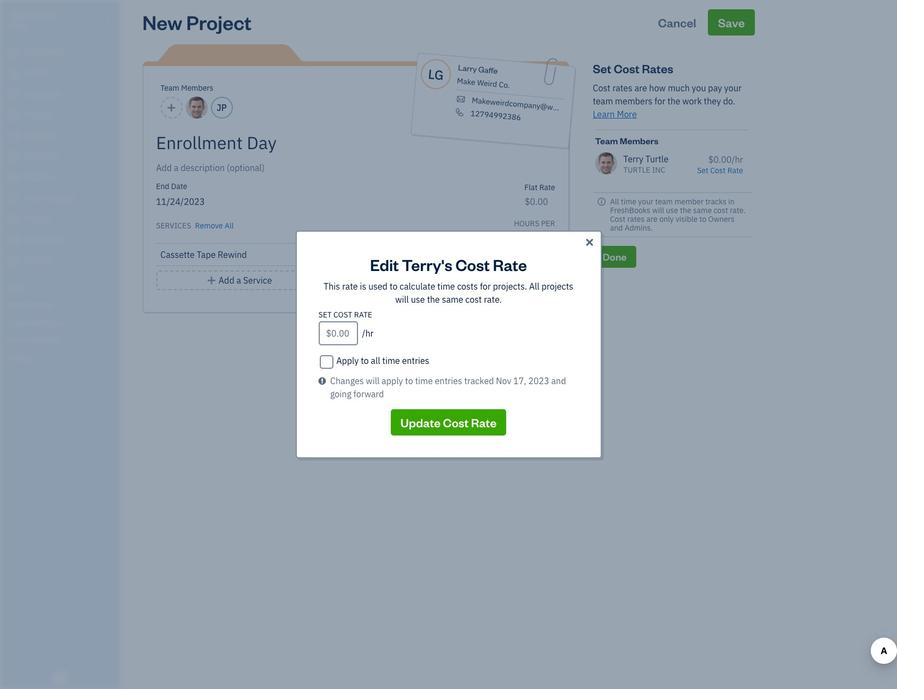 Task type: describe. For each thing, give the bounding box(es) containing it.
all time your team member tracks in freshbooks will use the same cost rate. cost rates are only visible to owners and admins.
[[610, 197, 746, 233]]

turtle inc owner
[[9, 10, 58, 30]]

jp
[[217, 102, 227, 113]]

00m
[[537, 273, 556, 284]]

tape
[[197, 249, 216, 260]]

projects
[[542, 281, 574, 292]]

turtle inside terry turtle turtle inc
[[624, 165, 651, 175]]

turtle
[[646, 154, 669, 165]]

hours
[[514, 219, 540, 229]]

set
[[319, 310, 332, 320]]

you
[[692, 83, 707, 94]]

per
[[542, 219, 556, 229]]

do.
[[724, 96, 736, 107]]

update cost rate
[[401, 415, 497, 431]]

rate. inside this rate is used to calculate time costs for projects. all projects will use the same cost rate.
[[484, 294, 502, 305]]

are inside cost rates are how much you pay your team members for the work they do. learn more
[[635, 83, 648, 94]]

cancel
[[658, 15, 697, 30]]

new project
[[143, 9, 252, 35]]

more
[[617, 109, 637, 120]]

cancel button
[[649, 9, 707, 36]]

End date in  format text field
[[156, 196, 356, 207]]

0h
[[525, 273, 535, 284]]

owners
[[709, 214, 735, 224]]

terry
[[624, 154, 644, 165]]

update
[[401, 415, 441, 431]]

close image
[[584, 236, 596, 249]]

cassette tape rewind
[[161, 249, 247, 260]]

same inside all time your team member tracks in freshbooks will use the same cost rate. cost rates are only visible to owners and admins.
[[694, 206, 712, 215]]

end
[[156, 182, 169, 191]]

payment image
[[7, 131, 20, 142]]

cost
[[334, 310, 353, 320]]

cost left rates
[[614, 61, 640, 76]]

info image
[[598, 197, 606, 206]]

team inside cost rates are how much you pay your team members for the work they do. learn more
[[593, 96, 613, 107]]

$0.00
[[709, 154, 732, 165]]

date
[[171, 182, 187, 191]]

to inside this rate is used to calculate time costs for projects. all projects will use the same cost rate.
[[390, 281, 398, 292]]

is
[[360, 281, 367, 292]]

freshbooks
[[610, 206, 651, 215]]

new
[[143, 9, 183, 35]]

learn more link
[[593, 109, 637, 120]]

changes will apply to time entries tracked nov 17, 2023 and going forward
[[330, 376, 566, 400]]

rate right the "flat"
[[540, 183, 556, 193]]

expense image
[[7, 152, 20, 162]]

items and services image
[[8, 318, 117, 327]]

2023
[[529, 376, 550, 387]]

add team member image
[[166, 101, 177, 114]]

work
[[683, 96, 702, 107]]

set cost rate
[[319, 310, 373, 320]]

used
[[369, 281, 388, 292]]

will inside changes will apply to time entries tracked nov 17, 2023 and going forward
[[366, 376, 380, 387]]

calculate
[[400, 281, 436, 292]]

hours:
[[497, 273, 523, 284]]

the inside cost rates are how much you pay your team members for the work they do. learn more
[[668, 96, 681, 107]]

add a service
[[219, 275, 272, 286]]

total hours: 0h 00m
[[475, 273, 556, 284]]

inc inside turtle inc owner
[[42, 10, 58, 21]]

0 vertical spatial team members
[[161, 83, 214, 93]]

tracked
[[465, 376, 494, 387]]

project
[[186, 9, 252, 35]]

for inside this rate is used to calculate time costs for projects. all projects will use the same cost rate.
[[480, 281, 491, 292]]

use inside this rate is used to calculate time costs for projects. all projects will use the same cost rate.
[[411, 294, 425, 305]]

plus image
[[207, 274, 217, 287]]

to inside changes will apply to time entries tracked nov 17, 2023 and going forward
[[405, 376, 413, 387]]

this
[[324, 281, 340, 292]]

terry's
[[402, 254, 453, 275]]

cost rates are how much you pay your team members for the work they do. learn more
[[593, 83, 742, 120]]

services remove all
[[156, 221, 234, 231]]

all
[[371, 356, 380, 367]]

apply to all time entries
[[337, 356, 430, 367]]

rate inside $0.00 /hr set cost rate
[[728, 166, 744, 176]]

your inside all time your team member tracks in freshbooks will use the same cost rate. cost rates are only visible to owners and admins.
[[639, 197, 654, 207]]

0 vertical spatial entries
[[402, 356, 430, 367]]

chart image
[[7, 235, 20, 246]]

money image
[[7, 214, 20, 225]]

entries inside changes will apply to time entries tracked nov 17, 2023 and going forward
[[435, 376, 463, 387]]

set cost rates
[[593, 61, 674, 76]]

nov
[[496, 376, 512, 387]]

cost up the costs
[[456, 254, 490, 275]]

costs
[[457, 281, 478, 292]]

0 vertical spatial members
[[181, 83, 214, 93]]

time right all
[[383, 356, 400, 367]]

flat rate
[[525, 183, 556, 193]]

all inside all time your team member tracks in freshbooks will use the same cost rate. cost rates are only visible to owners and admins.
[[610, 197, 620, 207]]

to inside all time your team member tracks in freshbooks will use the same cost rate. cost rates are only visible to owners and admins.
[[700, 214, 707, 224]]

Project Name text field
[[156, 132, 457, 154]]

$0.00 /hr set cost rate
[[698, 154, 744, 176]]

only
[[660, 214, 674, 224]]

settings image
[[8, 353, 117, 362]]

estimate image
[[7, 89, 20, 100]]

project image
[[7, 172, 20, 183]]

inc inside terry turtle turtle inc
[[653, 165, 666, 175]]

and inside all time your team member tracks in freshbooks will use the same cost rate. cost rates are only visible to owners and admins.
[[610, 223, 623, 233]]

same inside this rate is used to calculate time costs for projects. all projects will use the same cost rate.
[[442, 294, 464, 305]]

flat
[[525, 183, 538, 193]]

cost inside all time your team member tracks in freshbooks will use the same cost rate. cost rates are only visible to owners and admins.
[[610, 214, 626, 224]]

total
[[475, 273, 495, 284]]

0h 00m text field
[[458, 249, 489, 260]]

tracks
[[706, 197, 727, 207]]

exclamationcircle image
[[319, 375, 326, 388]]

invoice image
[[7, 110, 20, 121]]

for inside cost rates are how much you pay your team members for the work they do. learn more
[[655, 96, 666, 107]]

edit terry's cost rate
[[370, 254, 527, 275]]

terry turtle turtle inc
[[624, 154, 669, 175]]

set cost rate button
[[698, 166, 744, 176]]

projects.
[[493, 281, 527, 292]]

save
[[718, 15, 745, 30]]



Task type: locate. For each thing, give the bounding box(es) containing it.
set down $0.00
[[698, 166, 709, 176]]

edit
[[370, 254, 399, 275]]

team inside all time your team member tracks in freshbooks will use the same cost rate. cost rates are only visible to owners and admins.
[[656, 197, 673, 207]]

1 vertical spatial team
[[656, 197, 673, 207]]

1 horizontal spatial and
[[610, 223, 623, 233]]

rate up projects.
[[493, 254, 527, 275]]

apply
[[382, 376, 403, 387]]

1 horizontal spatial entries
[[435, 376, 463, 387]]

1 vertical spatial turtle
[[624, 165, 651, 175]]

1 horizontal spatial turtle
[[624, 165, 651, 175]]

2 horizontal spatial will
[[653, 206, 665, 215]]

turtle inside turtle inc owner
[[9, 10, 40, 21]]

will inside this rate is used to calculate time costs for projects. all projects will use the same cost rate.
[[396, 294, 409, 305]]

1 vertical spatial and
[[552, 376, 566, 387]]

amount (usd) text field down cost
[[319, 322, 358, 346]]

rate. down projects.
[[484, 294, 502, 305]]

member
[[675, 197, 704, 207]]

in
[[729, 197, 735, 207]]

report image
[[7, 255, 20, 266]]

to right the apply
[[405, 376, 413, 387]]

rate. inside all time your team member tracks in freshbooks will use the same cost rate. cost rates are only visible to owners and admins.
[[730, 206, 746, 215]]

1 vertical spatial your
[[639, 197, 654, 207]]

the down calculate
[[427, 294, 440, 305]]

are left only
[[647, 214, 658, 224]]

1 horizontal spatial inc
[[653, 165, 666, 175]]

are
[[635, 83, 648, 94], [647, 214, 658, 224]]

0 horizontal spatial set
[[593, 61, 612, 76]]

1 horizontal spatial will
[[396, 294, 409, 305]]

time left the costs
[[438, 281, 455, 292]]

edit terry's cost rate dialog
[[0, 218, 898, 472]]

for down how
[[655, 96, 666, 107]]

this rate is used to calculate time costs for projects. all projects will use the same cost rate.
[[324, 281, 574, 305]]

for right the costs
[[480, 281, 491, 292]]

1 horizontal spatial your
[[725, 83, 742, 94]]

set inside $0.00 /hr set cost rate
[[698, 166, 709, 176]]

0 vertical spatial the
[[668, 96, 681, 107]]

Project Description text field
[[156, 161, 457, 175]]

end date
[[156, 182, 187, 191]]

all inside this rate is used to calculate time costs for projects. all projects will use the same cost rate.
[[530, 281, 540, 292]]

rate
[[342, 281, 358, 292]]

team
[[593, 96, 613, 107], [656, 197, 673, 207]]

/hr up set cost rate button
[[732, 154, 744, 165]]

0 vertical spatial team
[[161, 83, 179, 93]]

admins.
[[625, 223, 653, 233]]

turtle down the 'terry'
[[624, 165, 651, 175]]

team members image
[[8, 301, 117, 310]]

members
[[181, 83, 214, 93], [620, 135, 659, 147]]

cost
[[714, 206, 729, 215], [466, 294, 482, 305]]

1 vertical spatial /hr
[[362, 328, 374, 339]]

they
[[704, 96, 722, 107]]

amount (usd) text field down flat rate
[[525, 196, 549, 207]]

0 vertical spatial rates
[[613, 83, 633, 94]]

1 vertical spatial members
[[620, 135, 659, 147]]

0 vertical spatial same
[[694, 206, 712, 215]]

your inside cost rates are how much you pay your team members for the work they do. learn more
[[725, 83, 742, 94]]

pay
[[709, 83, 723, 94]]

time right the apply
[[415, 376, 433, 387]]

0 horizontal spatial for
[[480, 281, 491, 292]]

1 vertical spatial inc
[[653, 165, 666, 175]]

2 vertical spatial will
[[366, 376, 380, 387]]

update cost rate button
[[391, 410, 507, 436]]

rate. right tracks
[[730, 206, 746, 215]]

cost inside $0.00 /hr set cost rate
[[711, 166, 726, 176]]

main element
[[0, 0, 148, 690]]

0 horizontal spatial your
[[639, 197, 654, 207]]

1 horizontal spatial rate.
[[730, 206, 746, 215]]

time inside all time your team member tracks in freshbooks will use the same cost rate. cost rates are only visible to owners and admins.
[[621, 197, 637, 207]]

much
[[668, 83, 690, 94]]

cost right 'update' at the bottom left of the page
[[443, 415, 469, 431]]

to right 'used'
[[390, 281, 398, 292]]

freshbooks image
[[51, 672, 69, 685]]

rate
[[354, 310, 373, 320]]

0 vertical spatial cost
[[714, 206, 729, 215]]

rates inside all time your team member tracks in freshbooks will use the same cost rate. cost rates are only visible to owners and admins.
[[628, 214, 645, 224]]

0 horizontal spatial members
[[181, 83, 214, 93]]

team down 'learn'
[[595, 135, 618, 147]]

rates
[[613, 83, 633, 94], [628, 214, 645, 224]]

1 horizontal spatial cost
[[714, 206, 729, 215]]

owner
[[9, 22, 29, 30]]

/hr inside $0.00 /hr set cost rate
[[732, 154, 744, 165]]

add
[[219, 275, 235, 286]]

remove
[[195, 221, 223, 231]]

inc
[[42, 10, 58, 21], [653, 165, 666, 175]]

0 horizontal spatial team
[[161, 83, 179, 93]]

are inside all time your team member tracks in freshbooks will use the same cost rate. cost rates are only visible to owners and admins.
[[647, 214, 658, 224]]

use
[[666, 206, 679, 215], [411, 294, 425, 305]]

2 vertical spatial the
[[427, 294, 440, 305]]

cost inside all time your team member tracks in freshbooks will use the same cost rate. cost rates are only visible to owners and admins.
[[714, 206, 729, 215]]

1 vertical spatial entries
[[435, 376, 463, 387]]

1 vertical spatial rate.
[[484, 294, 502, 305]]

0 vertical spatial your
[[725, 83, 742, 94]]

how
[[650, 83, 666, 94]]

0 horizontal spatial amount (usd) text field
[[319, 322, 358, 346]]

1 vertical spatial same
[[442, 294, 464, 305]]

services
[[156, 221, 191, 231]]

to
[[700, 214, 707, 224], [390, 281, 398, 292], [361, 356, 369, 367], [405, 376, 413, 387]]

done button
[[593, 246, 637, 268]]

client image
[[7, 68, 20, 79]]

save button
[[709, 9, 755, 36]]

cost up 'learn'
[[593, 83, 611, 94]]

1 vertical spatial use
[[411, 294, 425, 305]]

2 horizontal spatial all
[[610, 197, 620, 207]]

will inside all time your team member tracks in freshbooks will use the same cost rate. cost rates are only visible to owners and admins.
[[653, 206, 665, 215]]

rates left only
[[628, 214, 645, 224]]

rate down $0.00
[[728, 166, 744, 176]]

1 horizontal spatial amount (usd) text field
[[525, 196, 549, 207]]

/hr down rate
[[362, 328, 374, 339]]

time inside this rate is used to calculate time costs for projects. all projects will use the same cost rate.
[[438, 281, 455, 292]]

1 vertical spatial team members
[[595, 135, 659, 147]]

rates inside cost rates are how much you pay your team members for the work they do. learn more
[[613, 83, 633, 94]]

set up 'learn'
[[593, 61, 612, 76]]

0 vertical spatial for
[[655, 96, 666, 107]]

going
[[330, 389, 352, 400]]

rate
[[728, 166, 744, 176], [540, 183, 556, 193], [493, 254, 527, 275], [471, 415, 497, 431]]

team up 'learn'
[[593, 96, 613, 107]]

your up admins.
[[639, 197, 654, 207]]

team members up the add team member image
[[161, 83, 214, 93]]

0 vertical spatial set
[[593, 61, 612, 76]]

and down freshbooks
[[610, 223, 623, 233]]

service
[[243, 275, 272, 286]]

use inside all time your team member tracks in freshbooks will use the same cost rate. cost rates are only visible to owners and admins.
[[666, 206, 679, 215]]

entries left "tracked"
[[435, 376, 463, 387]]

0 vertical spatial use
[[666, 206, 679, 215]]

cost up done
[[610, 214, 626, 224]]

apps image
[[8, 283, 117, 292]]

/hr
[[732, 154, 744, 165], [362, 328, 374, 339]]

0 horizontal spatial and
[[552, 376, 566, 387]]

0 horizontal spatial inc
[[42, 10, 58, 21]]

1 vertical spatial rates
[[628, 214, 645, 224]]

add a service button
[[156, 271, 323, 290]]

1 vertical spatial amount (usd) text field
[[319, 322, 358, 346]]

0 horizontal spatial rate.
[[484, 294, 502, 305]]

0 vertical spatial turtle
[[9, 10, 40, 21]]

forward
[[354, 389, 384, 400]]

rate down "tracked"
[[471, 415, 497, 431]]

cost down the costs
[[466, 294, 482, 305]]

timer image
[[7, 193, 20, 204]]

a
[[237, 275, 241, 286]]

time right info icon
[[621, 197, 637, 207]]

1 vertical spatial team
[[595, 135, 618, 147]]

apply
[[337, 356, 359, 367]]

0 vertical spatial inc
[[42, 10, 58, 21]]

0 horizontal spatial /hr
[[362, 328, 374, 339]]

cost inside update cost rate button
[[443, 415, 469, 431]]

all
[[610, 197, 620, 207], [225, 221, 234, 231], [530, 281, 540, 292]]

turtle up 'owner'
[[9, 10, 40, 21]]

/hr inside edit terry's cost rate dialog
[[362, 328, 374, 339]]

1 horizontal spatial same
[[694, 206, 712, 215]]

all right info icon
[[610, 197, 620, 207]]

team up the add team member image
[[161, 83, 179, 93]]

learn
[[593, 109, 615, 120]]

0 vertical spatial will
[[653, 206, 665, 215]]

0 vertical spatial are
[[635, 83, 648, 94]]

entries up the apply
[[402, 356, 430, 367]]

cost
[[614, 61, 640, 76], [593, 83, 611, 94], [711, 166, 726, 176], [610, 214, 626, 224], [456, 254, 490, 275], [443, 415, 469, 431]]

rates
[[642, 61, 674, 76]]

0 horizontal spatial all
[[225, 221, 234, 231]]

1 horizontal spatial set
[[698, 166, 709, 176]]

and inside changes will apply to time entries tracked nov 17, 2023 and going forward
[[552, 376, 566, 387]]

0 vertical spatial all
[[610, 197, 620, 207]]

for
[[655, 96, 666, 107], [480, 281, 491, 292]]

time
[[621, 197, 637, 207], [438, 281, 455, 292], [383, 356, 400, 367], [415, 376, 433, 387]]

0 horizontal spatial team
[[593, 96, 613, 107]]

1 horizontal spatial team
[[595, 135, 618, 147]]

cost inside this rate is used to calculate time costs for projects. all projects will use the same cost rate.
[[466, 294, 482, 305]]

set
[[593, 61, 612, 76], [698, 166, 709, 176]]

turtle
[[9, 10, 40, 21], [624, 165, 651, 175]]

1 vertical spatial will
[[396, 294, 409, 305]]

amount (usd) text field for cost
[[319, 322, 358, 346]]

rate inside button
[[471, 415, 497, 431]]

team up only
[[656, 197, 673, 207]]

will down calculate
[[396, 294, 409, 305]]

rates up members
[[613, 83, 633, 94]]

0 horizontal spatial team members
[[161, 83, 214, 93]]

hours per service
[[514, 219, 556, 242]]

rewind
[[218, 249, 247, 260]]

2 vertical spatial all
[[530, 281, 540, 292]]

0 vertical spatial and
[[610, 223, 623, 233]]

1 horizontal spatial team members
[[595, 135, 659, 147]]

to right "visible"
[[700, 214, 707, 224]]

cost down $0.00
[[711, 166, 726, 176]]

0 horizontal spatial will
[[366, 376, 380, 387]]

the right only
[[681, 206, 692, 215]]

0 vertical spatial amount (usd) text field
[[525, 196, 549, 207]]

time inside changes will apply to time entries tracked nov 17, 2023 and going forward
[[415, 376, 433, 387]]

1 vertical spatial the
[[681, 206, 692, 215]]

1 horizontal spatial all
[[530, 281, 540, 292]]

dashboard image
[[7, 48, 20, 59]]

cost left in
[[714, 206, 729, 215]]

remove all button
[[193, 217, 234, 232]]

service
[[525, 232, 556, 242]]

0 horizontal spatial entries
[[402, 356, 430, 367]]

visible
[[676, 214, 698, 224]]

your up do.
[[725, 83, 742, 94]]

the down 'much'
[[668, 96, 681, 107]]

amount (usd) text field for rate
[[525, 196, 549, 207]]

the inside this rate is used to calculate time costs for projects. all projects will use the same cost rate.
[[427, 294, 440, 305]]

0 horizontal spatial use
[[411, 294, 425, 305]]

will up admins.
[[653, 206, 665, 215]]

1 vertical spatial set
[[698, 166, 709, 176]]

1 horizontal spatial members
[[620, 135, 659, 147]]

your
[[725, 83, 742, 94], [639, 197, 654, 207]]

all right remove
[[225, 221, 234, 231]]

will up forward
[[366, 376, 380, 387]]

same
[[694, 206, 712, 215], [442, 294, 464, 305]]

Amount (USD) text field
[[525, 196, 549, 207], [319, 322, 358, 346]]

team members up the 'terry'
[[595, 135, 659, 147]]

all left projects
[[530, 281, 540, 292]]

changes
[[330, 376, 364, 387]]

1 vertical spatial all
[[225, 221, 234, 231]]

the
[[668, 96, 681, 107], [681, 206, 692, 215], [427, 294, 440, 305]]

0 horizontal spatial cost
[[466, 294, 482, 305]]

the inside all time your team member tracks in freshbooks will use the same cost rate. cost rates are only visible to owners and admins.
[[681, 206, 692, 215]]

0 horizontal spatial turtle
[[9, 10, 40, 21]]

bank connections image
[[8, 336, 117, 345]]

cost inside cost rates are how much you pay your team members for the work they do. learn more
[[593, 83, 611, 94]]

cassette
[[161, 249, 195, 260]]

1 horizontal spatial /hr
[[732, 154, 744, 165]]

are up members
[[635, 83, 648, 94]]

amount (usd) text field inside edit terry's cost rate dialog
[[319, 322, 358, 346]]

will
[[653, 206, 665, 215], [396, 294, 409, 305], [366, 376, 380, 387]]

0 vertical spatial rate.
[[730, 206, 746, 215]]

17,
[[514, 376, 527, 387]]

team members
[[161, 83, 214, 93], [595, 135, 659, 147]]

0 vertical spatial /hr
[[732, 154, 744, 165]]

1 horizontal spatial for
[[655, 96, 666, 107]]

0 vertical spatial team
[[593, 96, 613, 107]]

1 vertical spatial for
[[480, 281, 491, 292]]

rate.
[[730, 206, 746, 215], [484, 294, 502, 305]]

0 horizontal spatial same
[[442, 294, 464, 305]]

1 vertical spatial are
[[647, 214, 658, 224]]

to left all
[[361, 356, 369, 367]]

1 horizontal spatial use
[[666, 206, 679, 215]]

1 horizontal spatial team
[[656, 197, 673, 207]]

and right 2023
[[552, 376, 566, 387]]

members
[[615, 96, 653, 107]]

1 vertical spatial cost
[[466, 294, 482, 305]]

done
[[603, 250, 627, 263]]



Task type: vqa. For each thing, say whether or not it's contained in the screenshot.
1st Learn more from right
no



